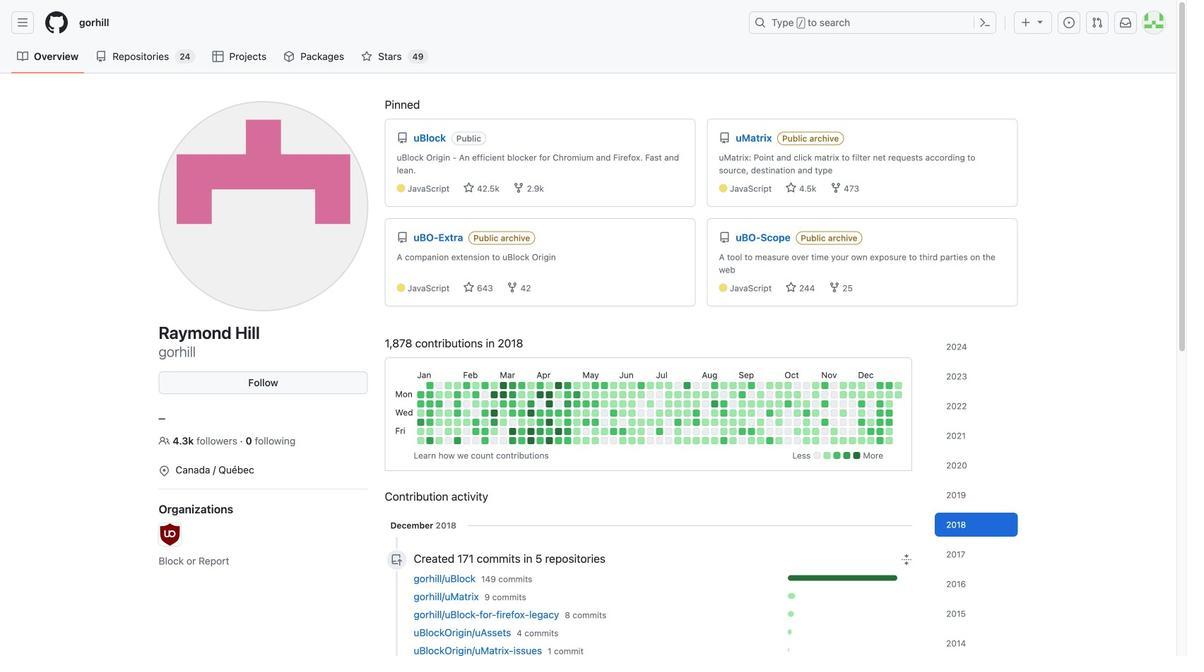 Task type: describe. For each thing, give the bounding box(es) containing it.
home location: canada / québec element
[[159, 460, 368, 478]]

1 repo image from the left
[[397, 232, 408, 243]]

package image
[[284, 51, 295, 62]]

5% of commits in december were made to gorhill/ublock-for-firefox-legacy image down 6% of commits in december were made to gorhill/umatrix icon
[[788, 612, 794, 617]]

3% of commits in december were made to ublockorigin/uassets image
[[788, 630, 791, 635]]

command palette image
[[979, 17, 991, 28]]

collapse image
[[901, 554, 912, 566]]

table image
[[212, 51, 224, 62]]

0 horizontal spatial repo image
[[95, 51, 107, 62]]

repo push image
[[391, 555, 402, 566]]

1% of commits in december were made to ublockorigin/umatrix-issues image
[[788, 648, 912, 653]]



Task type: locate. For each thing, give the bounding box(es) containing it.
1 horizontal spatial repo image
[[397, 132, 408, 144]]

homepage image
[[45, 11, 68, 34]]

repo image
[[95, 51, 107, 62], [397, 132, 408, 144], [719, 132, 730, 144]]

6% of commits in december were made to gorhill/umatrix image
[[788, 594, 795, 599]]

5% of commits in december were made to gorhill/ublock-for-firefox-legacy image
[[788, 612, 912, 617], [788, 612, 794, 617]]

1 horizontal spatial repo image
[[719, 232, 730, 243]]

cell
[[426, 382, 433, 389], [436, 382, 443, 389], [445, 382, 452, 389], [454, 382, 461, 389], [463, 382, 470, 389], [472, 382, 479, 389], [481, 382, 489, 389], [491, 382, 498, 389], [500, 382, 507, 389], [509, 382, 516, 389], [518, 382, 525, 389], [527, 382, 534, 389], [537, 382, 544, 389], [546, 382, 553, 389], [555, 382, 562, 389], [564, 382, 571, 389], [573, 382, 580, 389], [582, 382, 590, 389], [592, 382, 599, 389], [601, 382, 608, 389], [610, 382, 617, 389], [619, 382, 626, 389], [628, 382, 635, 389], [638, 382, 645, 389], [647, 382, 654, 389], [656, 382, 663, 389], [665, 382, 672, 389], [674, 382, 681, 389], [684, 382, 691, 389], [693, 382, 700, 389], [702, 382, 709, 389], [711, 382, 718, 389], [720, 382, 727, 389], [729, 382, 737, 389], [739, 382, 746, 389], [748, 382, 755, 389], [757, 382, 764, 389], [766, 382, 773, 389], [775, 382, 782, 389], [785, 382, 792, 389], [794, 382, 801, 389], [803, 382, 810, 389], [812, 382, 819, 389], [821, 382, 828, 389], [831, 382, 838, 389], [840, 382, 847, 389], [849, 382, 856, 389], [858, 382, 865, 389], [867, 382, 874, 389], [876, 382, 884, 389], [886, 382, 893, 389], [895, 382, 902, 389], [417, 391, 424, 399], [426, 391, 433, 399], [436, 391, 443, 399], [445, 391, 452, 399], [454, 391, 461, 399], [463, 391, 470, 399], [472, 391, 479, 399], [481, 391, 489, 399], [491, 391, 498, 399], [500, 391, 507, 399], [509, 391, 516, 399], [518, 391, 525, 399], [527, 391, 534, 399], [537, 391, 544, 399], [546, 391, 553, 399], [555, 391, 562, 399], [564, 391, 571, 399], [573, 391, 580, 399], [582, 391, 590, 399], [592, 391, 599, 399], [601, 391, 608, 399], [610, 391, 617, 399], [619, 391, 626, 399], [628, 391, 635, 399], [638, 391, 645, 399], [647, 391, 654, 399], [656, 391, 663, 399], [665, 391, 672, 399], [674, 391, 681, 399], [684, 391, 691, 399], [693, 391, 700, 399], [702, 391, 709, 399], [711, 391, 718, 399], [720, 391, 727, 399], [729, 391, 737, 399], [739, 391, 746, 399], [748, 391, 755, 399], [757, 391, 764, 399], [766, 391, 773, 399], [775, 391, 782, 399], [785, 391, 792, 399], [794, 391, 801, 399], [803, 391, 810, 399], [812, 391, 819, 399], [821, 391, 828, 399], [831, 391, 838, 399], [840, 391, 847, 399], [849, 391, 856, 399], [858, 391, 865, 399], [867, 391, 874, 399], [876, 391, 884, 399], [886, 391, 893, 399], [895, 391, 902, 399], [417, 401, 424, 408], [426, 401, 433, 408], [436, 401, 443, 408], [445, 401, 452, 408], [454, 401, 461, 408], [463, 401, 470, 408], [472, 401, 479, 408], [481, 401, 489, 408], [491, 401, 498, 408], [500, 401, 507, 408], [509, 401, 516, 408], [518, 401, 525, 408], [527, 401, 534, 408], [537, 401, 544, 408], [546, 401, 553, 408], [555, 401, 562, 408], [564, 401, 571, 408], [573, 401, 580, 408], [582, 401, 590, 408], [592, 401, 599, 408], [601, 401, 608, 408], [610, 401, 617, 408], [619, 401, 626, 408], [628, 401, 635, 408], [638, 401, 645, 408], [647, 401, 654, 408], [656, 401, 663, 408], [665, 401, 672, 408], [674, 401, 681, 408], [684, 401, 691, 408], [693, 401, 700, 408], [702, 401, 709, 408], [711, 401, 718, 408], [720, 401, 727, 408], [729, 401, 737, 408], [739, 401, 746, 408], [748, 401, 755, 408], [757, 401, 764, 408], [766, 401, 773, 408], [775, 401, 782, 408], [785, 401, 792, 408], [794, 401, 801, 408], [803, 401, 810, 408], [812, 401, 819, 408], [821, 401, 828, 408], [831, 401, 838, 408], [840, 401, 847, 408], [849, 401, 856, 408], [858, 401, 865, 408], [867, 401, 874, 408], [876, 401, 884, 408], [886, 401, 893, 408], [417, 410, 424, 417], [426, 410, 433, 417], [436, 410, 443, 417], [445, 410, 452, 417], [454, 410, 461, 417], [463, 410, 470, 417], [472, 410, 479, 417], [481, 410, 489, 417], [491, 410, 498, 417], [500, 410, 507, 417], [509, 410, 516, 417], [518, 410, 525, 417], [527, 410, 534, 417], [537, 410, 544, 417], [546, 410, 553, 417], [555, 410, 562, 417], [564, 410, 571, 417], [573, 410, 580, 417], [582, 410, 590, 417], [592, 410, 599, 417], [601, 410, 608, 417], [610, 410, 617, 417], [619, 410, 626, 417], [628, 410, 635, 417], [638, 410, 645, 417], [647, 410, 654, 417], [656, 410, 663, 417], [665, 410, 672, 417], [674, 410, 681, 417], [684, 410, 691, 417], [693, 410, 700, 417], [702, 410, 709, 417], [711, 410, 718, 417], [720, 410, 727, 417], [729, 410, 737, 417], [739, 410, 746, 417], [748, 410, 755, 417], [757, 410, 764, 417], [766, 410, 773, 417], [775, 410, 782, 417], [785, 410, 792, 417], [794, 410, 801, 417], [803, 410, 810, 417], [812, 410, 819, 417], [821, 410, 828, 417], [831, 410, 838, 417], [840, 410, 847, 417], [849, 410, 856, 417], [858, 410, 865, 417], [867, 410, 874, 417], [876, 410, 884, 417], [886, 410, 893, 417], [417, 419, 424, 426], [426, 419, 433, 426], [436, 419, 443, 426], [445, 419, 452, 426], [454, 419, 461, 426], [463, 419, 470, 426], [472, 419, 479, 426], [481, 419, 489, 426], [491, 419, 498, 426], [500, 419, 507, 426], [509, 419, 516, 426], [518, 419, 525, 426], [527, 419, 534, 426], [537, 419, 544, 426], [546, 419, 553, 426], [555, 419, 562, 426], [564, 419, 571, 426], [573, 419, 580, 426], [582, 419, 590, 426], [592, 419, 599, 426], [601, 419, 608, 426], [610, 419, 617, 426], [619, 419, 626, 426], [628, 419, 635, 426], [638, 419, 645, 426], [647, 419, 654, 426], [656, 419, 663, 426], [665, 419, 672, 426], [674, 419, 681, 426], [684, 419, 691, 426], [693, 419, 700, 426], [702, 419, 709, 426], [711, 419, 718, 426], [720, 419, 727, 426], [729, 419, 737, 426], [739, 419, 746, 426], [748, 419, 755, 426], [757, 419, 764, 426], [766, 419, 773, 426], [775, 419, 782, 426], [785, 419, 792, 426], [794, 419, 801, 426], [803, 419, 810, 426], [812, 419, 819, 426], [821, 419, 828, 426], [831, 419, 838, 426], [840, 419, 847, 426], [849, 419, 856, 426], [858, 419, 865, 426], [867, 419, 874, 426], [876, 419, 884, 426], [886, 419, 893, 426], [417, 428, 424, 435], [426, 428, 433, 435], [436, 428, 443, 435], [445, 428, 452, 435], [454, 428, 461, 435], [463, 428, 470, 435], [472, 428, 479, 435], [481, 428, 489, 435], [491, 428, 498, 435], [500, 428, 507, 435], [509, 428, 516, 435], [518, 428, 525, 435], [527, 428, 534, 435], [537, 428, 544, 435], [546, 428, 553, 435], [555, 428, 562, 435], [564, 428, 571, 435], [573, 428, 580, 435], [582, 428, 590, 435], [592, 428, 599, 435], [601, 428, 608, 435], [610, 428, 617, 435], [619, 428, 626, 435], [628, 428, 635, 435], [638, 428, 645, 435], [647, 428, 654, 435], [656, 428, 663, 435], [665, 428, 672, 435], [674, 428, 681, 435], [684, 428, 691, 435], [693, 428, 700, 435], [702, 428, 709, 435], [711, 428, 718, 435], [720, 428, 727, 435], [729, 428, 737, 435], [739, 428, 746, 435], [748, 428, 755, 435], [757, 428, 764, 435], [766, 428, 773, 435], [775, 428, 782, 435], [785, 428, 792, 435], [794, 428, 801, 435], [803, 428, 810, 435], [812, 428, 819, 435], [821, 428, 828, 435], [831, 428, 838, 435], [840, 428, 847, 435], [849, 428, 856, 435], [858, 428, 865, 435], [867, 428, 874, 435], [876, 428, 884, 435], [886, 428, 893, 435], [417, 437, 424, 444], [426, 437, 433, 444], [436, 437, 443, 444], [445, 437, 452, 444], [454, 437, 461, 444], [463, 437, 470, 444], [472, 437, 479, 444], [481, 437, 489, 444], [491, 437, 498, 444], [500, 437, 507, 444], [509, 437, 516, 444], [518, 437, 525, 444], [527, 437, 534, 444], [537, 437, 544, 444], [546, 437, 553, 444], [555, 437, 562, 444], [564, 437, 571, 444], [573, 437, 580, 444], [582, 437, 590, 444], [592, 437, 599, 444], [601, 437, 608, 444], [610, 437, 617, 444], [619, 437, 626, 444], [628, 437, 635, 444], [638, 437, 645, 444], [647, 437, 654, 444], [656, 437, 663, 444], [665, 437, 672, 444], [674, 437, 681, 444], [684, 437, 691, 444], [693, 437, 700, 444], [702, 437, 709, 444], [711, 437, 718, 444], [720, 437, 727, 444], [729, 437, 737, 444], [739, 437, 746, 444], [748, 437, 755, 444], [757, 437, 764, 444], [766, 437, 773, 444], [775, 437, 782, 444], [785, 437, 792, 444], [794, 437, 801, 444], [803, 437, 810, 444], [812, 437, 819, 444], [821, 437, 828, 444], [831, 437, 838, 444], [840, 437, 847, 444], [849, 437, 856, 444], [858, 437, 865, 444], [867, 437, 874, 444], [876, 437, 884, 444], [886, 437, 893, 444]]

stars image
[[463, 282, 475, 293]]

5% of commits in december were made to gorhill/ublock-for-firefox-legacy image down 6% of commits in december were made to gorhill/umatrix image
[[788, 612, 912, 617]]

repo image
[[397, 232, 408, 243], [719, 232, 730, 243]]

plus image
[[1020, 17, 1032, 28]]

Follow gorhill submit
[[159, 372, 368, 394]]

3% of commits in december were made to ublockorigin/uassets image
[[788, 630, 912, 635]]

book image
[[17, 51, 28, 62]]

triangle down image
[[1035, 16, 1046, 27]]

notifications image
[[1120, 17, 1131, 28]]

forks image
[[829, 282, 840, 293]]

2 repo image from the left
[[719, 232, 730, 243]]

star image
[[361, 51, 373, 62]]

0 horizontal spatial repo image
[[397, 232, 408, 243]]

issue opened image
[[1063, 17, 1075, 28]]

git pull request image
[[1092, 17, 1103, 28]]

people image
[[159, 436, 170, 447]]

88% of commits in december were made to gorhill/ublock image
[[788, 576, 912, 581], [788, 576, 897, 581]]

forks image
[[513, 182, 524, 194], [830, 182, 841, 194], [507, 282, 518, 293]]

stars image
[[463, 182, 475, 194], [785, 182, 797, 194], [785, 282, 797, 293]]

@ublockorigin image
[[159, 524, 181, 546]]

location image
[[159, 466, 170, 477]]

6% of commits in december were made to gorhill/umatrix image
[[788, 594, 912, 599]]

grid
[[393, 367, 904, 447]]

view gorhill's full-sized avatar image
[[159, 102, 368, 311]]

2 horizontal spatial repo image
[[719, 132, 730, 144]]



Task type: vqa. For each thing, say whether or not it's contained in the screenshot.
book IMAGE at the left top of the page
yes



